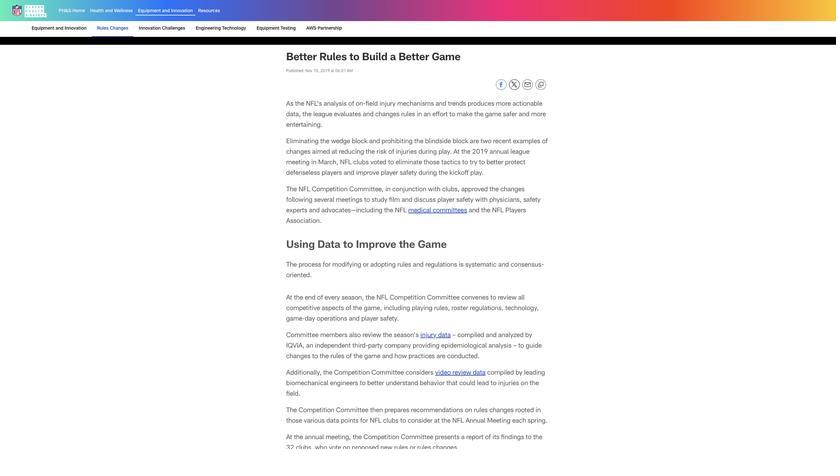 Task type: describe. For each thing, give the bounding box(es) containing it.
data for committee members also review the season's injury data
[[438, 333, 451, 340]]

rules inside the competition committee then prepares recommendations on rules changes rooted in those various data points for nfl clubs to consider at the nfl annual meeting each spring.
[[474, 408, 488, 415]]

at for at the end of every season, the nfl competition committee convenes to review all competitive aspects of the game, including playing rules, roster regulations, technology, game-day operations and player safety.
[[286, 295, 292, 302]]

improve
[[356, 241, 397, 251]]

nfl's
[[306, 101, 322, 108]]

changes.
[[433, 446, 459, 450]]

those inside the competition committee then prepares recommendations on rules changes rooted in those various data points for nfl clubs to consider at the nfl annual meeting each spring.
[[286, 419, 302, 425]]

0 vertical spatial more
[[496, 101, 511, 108]]

the down tactics
[[439, 170, 448, 177]]

2 horizontal spatial equipment
[[257, 26, 280, 31]]

0 horizontal spatial equipment and innovation link
[[32, 21, 89, 36]]

evaluates
[[334, 112, 361, 118]]

players
[[506, 208, 526, 215]]

testing
[[281, 26, 296, 31]]

changes inside the – compiled and analyzed by iqvia, an independent third-party company providing epidemiological analysis – to guide changes to the rules of the game and how practices are conducted.
[[286, 354, 311, 361]]

partnership
[[318, 26, 342, 31]]

report
[[467, 435, 484, 442]]

0 horizontal spatial equipment
[[32, 26, 54, 31]]

player inside 'at the end of every season, the nfl competition committee convenes to review all competitive aspects of the game, including playing rules, roster regulations, technology, game-day operations and player safety.'
[[362, 317, 379, 323]]

rules inside page main content main content
[[320, 53, 347, 63]]

equipment testing
[[257, 26, 296, 31]]

to right voted
[[388, 160, 394, 166]]

film
[[389, 197, 400, 204]]

engineering technology
[[196, 26, 246, 31]]

the inside compiled by leading biomechanical engineers to better understand behavior that could lead to injuries on the field.
[[530, 381, 539, 388]]

behavior
[[420, 381, 445, 388]]

those inside the eliminating the wedge block and prohibiting the blindside block are two recent examples of changes aimed at reducing the risk of injuries during play. at the 2019 annual league meeting in march, nfl clubs voted to eliminate those tactics to try to better protect defenseless players and improve player safety during the kickoff play.
[[424, 160, 440, 166]]

competition inside the competition committee then prepares recommendations on rules changes rooted in those various data points for nfl clubs to consider at the nfl annual meeting each spring.
[[299, 408, 335, 415]]

the down 'independent'
[[320, 354, 329, 361]]

the left blindside
[[415, 139, 424, 145]]

rules left changes.
[[418, 446, 431, 450]]

approved
[[462, 187, 488, 194]]

new
[[381, 446, 393, 450]]

player inside the nfl competition committee, in conjunction with clubs, approved the changes following several meetings to study film and discuss player safety with physicians, safety experts and advocates—including the nfl
[[438, 197, 455, 204]]

data for additionally, the competition committee considers video review data
[[473, 371, 486, 377]]

the up the process for modifying or adopting rules and regulations is systematic and consensus- oriented.
[[399, 241, 415, 251]]

using
[[286, 241, 315, 251]]

committee up the iqvia,
[[286, 333, 319, 340]]

make
[[457, 112, 473, 118]]

rules inside the – compiled and analyzed by iqvia, an independent third-party company providing epidemiological analysis – to guide changes to the rules of the game and how practices are conducted.
[[331, 354, 345, 361]]

published:
[[286, 69, 305, 73]]

resources link
[[198, 9, 220, 14]]

rules,
[[434, 306, 450, 313]]

published: nov 10, 2019 at 06:01 am
[[286, 69, 353, 73]]

and down actionable
[[519, 112, 530, 118]]

annual inside the eliminating the wedge block and prohibiting the blindside block are two recent examples of changes aimed at reducing the risk of injuries during play. at the 2019 annual league meeting in march, nfl clubs voted to eliminate those tactics to try to better protect defenseless players and improve player safety during the kickoff play.
[[490, 149, 509, 156]]

the up entertaining.
[[303, 112, 312, 118]]

data,
[[286, 112, 301, 118]]

are inside the – compiled and analyzed by iqvia, an independent third-party company providing epidemiological analysis – to guide changes to the rules of the game and how practices are conducted.
[[437, 354, 446, 361]]

1 better from the left
[[286, 53, 317, 63]]

prohibiting
[[382, 139, 413, 145]]

better inside the eliminating the wedge block and prohibiting the blindside block are two recent examples of changes aimed at reducing the risk of injuries during play. at the 2019 annual league meeting in march, nfl clubs voted to eliminate those tactics to try to better protect defenseless players and improve player safety during the kickoff play.
[[487, 160, 504, 166]]

to up am
[[350, 53, 360, 63]]

points
[[341, 419, 359, 425]]

32
[[286, 446, 294, 450]]

to right lead
[[491, 381, 497, 388]]

rooted
[[516, 408, 534, 415]]

2 vertical spatial review
[[453, 371, 472, 377]]

aws partnership
[[306, 26, 342, 31]]

on inside the competition committee then prepares recommendations on rules changes rooted in those various data points for nfl clubs to consider at the nfl annual meeting each spring.
[[465, 408, 473, 415]]

changes inside as the nfl's analysis of on-field injury mechanisms and trends produces more actionable data, the league evaluates and changes rules in an effort to make the game safer and more entertaining.
[[376, 112, 400, 118]]

of inside 'at the annual meeting, the competition committee presents a report of its findings to the 32 clubs, who vote on proposed new rules or rules changes.'
[[485, 435, 491, 442]]

rules inside banner
[[97, 26, 109, 31]]

try
[[470, 160, 478, 166]]

third-
[[353, 344, 368, 350]]

0 horizontal spatial with
[[428, 187, 441, 194]]

understand
[[386, 381, 418, 388]]

rules inside the process for modifying or adopting rules and regulations is systematic and consensus- oriented.
[[398, 262, 412, 269]]

rules right new
[[394, 446, 408, 450]]

meeting,
[[326, 435, 351, 442]]

innovation challenges link
[[136, 21, 188, 36]]

aws partnership link
[[304, 21, 345, 36]]

of inside the – compiled and analyzed by iqvia, an independent third-party company providing epidemiological analysis – to guide changes to the rules of the game and how practices are conducted.
[[346, 354, 352, 361]]

and right systematic
[[499, 262, 509, 269]]

compiled inside the – compiled and analyzed by iqvia, an independent third-party company providing epidemiological analysis – to guide changes to the rules of the game and how practices are conducted.
[[458, 333, 484, 340]]

of right risk
[[389, 149, 394, 156]]

nfl down film
[[395, 208, 407, 215]]

the up proposed
[[353, 435, 362, 442]]

banner containing ph&s home
[[0, 0, 837, 37]]

the nfl competition committee, in conjunction with clubs, approved the changes following several meetings to study film and discuss player safety with physicians, safety experts and advocates—including the nfl
[[286, 187, 541, 215]]

the down season,
[[353, 306, 362, 313]]

protect
[[505, 160, 526, 166]]

and down ph&s
[[56, 26, 63, 31]]

nov
[[306, 69, 313, 73]]

2 horizontal spatial safety
[[524, 197, 541, 204]]

tactics
[[442, 160, 461, 166]]

clubs, inside 'at the annual meeting, the competition committee presents a report of its findings to the 32 clubs, who vote on proposed new rules or rules changes.'
[[296, 446, 313, 450]]

the down film
[[384, 208, 394, 215]]

and left analyzed
[[486, 333, 497, 340]]

10,
[[314, 69, 320, 73]]

the up try
[[462, 149, 471, 156]]

injuries inside compiled by leading biomechanical engineers to better understand behavior that could lead to injuries on the field.
[[499, 381, 519, 388]]

committees
[[433, 208, 467, 215]]

and up risk
[[369, 139, 380, 145]]

ph&s home link
[[59, 9, 85, 14]]

as the nfl's analysis of on-field injury mechanisms and trends produces more actionable data, the league evaluates and changes rules in an effort to make the game safer and more entertaining.
[[286, 101, 546, 129]]

additionally, the competition committee considers video review data
[[286, 371, 486, 377]]

in inside the nfl competition committee, in conjunction with clubs, approved the changes following several meetings to study film and discuss player safety with physicians, safety experts and advocates—including the nfl
[[386, 187, 391, 194]]

and down field
[[363, 112, 374, 118]]

annual inside 'at the annual meeting, the competition committee presents a report of its findings to the 32 clubs, who vote on proposed new rules or rules changes.'
[[305, 435, 324, 442]]

competition inside 'at the annual meeting, the competition committee presents a report of its findings to the 32 clubs, who vote on proposed new rules or rules changes.'
[[364, 435, 400, 442]]

of inside as the nfl's analysis of on-field injury mechanisms and trends produces more actionable data, the league evaluates and changes rules in an effort to make the game safer and more entertaining.
[[349, 101, 354, 108]]

better inside compiled by leading biomechanical engineers to better understand behavior that could lead to injuries on the field.
[[368, 381, 384, 388]]

0 horizontal spatial a
[[390, 53, 396, 63]]

the down spring.
[[534, 435, 543, 442]]

1 horizontal spatial safety
[[457, 197, 474, 204]]

the left risk
[[366, 149, 375, 156]]

1 vertical spatial game
[[418, 241, 447, 251]]

and right players
[[344, 170, 355, 177]]

party
[[368, 344, 383, 350]]

defenseless
[[286, 170, 320, 177]]

the down third-
[[354, 354, 363, 361]]

health and wellness link
[[90, 9, 133, 14]]

changes inside the nfl competition committee, in conjunction with clubs, approved the changes following several meetings to study film and discuss player safety with physicians, safety experts and advocates—including the nfl
[[501, 187, 525, 194]]

season's
[[394, 333, 419, 340]]

findings
[[501, 435, 524, 442]]

the up competitive at the bottom of the page
[[294, 295, 303, 302]]

the up company
[[383, 333, 392, 340]]

wedge
[[331, 139, 350, 145]]

the up aimed
[[320, 139, 330, 145]]

competition up engineers
[[334, 371, 370, 377]]

0 horizontal spatial equipment and innovation
[[32, 26, 87, 31]]

analysis inside the – compiled and analyzed by iqvia, an independent third-party company providing epidemiological analysis – to guide changes to the rules of the game and how practices are conducted.
[[489, 344, 512, 350]]

using data to improve the game
[[286, 241, 447, 251]]

safety.
[[380, 317, 399, 323]]

nfl inside the eliminating the wedge block and prohibiting the blindside block are two recent examples of changes aimed at reducing the risk of injuries during play. at the 2019 annual league meeting in march, nfl clubs voted to eliminate those tactics to try to better protect defenseless players and improve player safety during the kickoff play.
[[340, 160, 352, 166]]

improve
[[356, 170, 379, 177]]

at inside the eliminating the wedge block and prohibiting the blindside block are two recent examples of changes aimed at reducing the risk of injuries during play. at the 2019 annual league meeting in march, nfl clubs voted to eliminate those tactics to try to better protect defenseless players and improve player safety during the kickoff play.
[[454, 149, 460, 156]]

committee inside 'at the annual meeting, the competition committee presents a report of its findings to the 32 clubs, who vote on proposed new rules or rules changes.'
[[401, 435, 434, 442]]

the up game,
[[366, 295, 375, 302]]

of down season,
[[346, 306, 352, 313]]

to left guide
[[519, 344, 524, 350]]

trends
[[448, 101, 466, 108]]

and down conjunction
[[402, 197, 413, 204]]

an inside as the nfl's analysis of on-field injury mechanisms and trends produces more actionable data, the league evaluates and changes rules in an effort to make the game safer and more entertaining.
[[424, 112, 431, 118]]

then
[[370, 408, 383, 415]]

technology,
[[506, 306, 539, 313]]

1 vertical spatial during
[[419, 170, 437, 177]]

0 horizontal spatial play.
[[439, 149, 452, 156]]

committee up the understand
[[372, 371, 404, 377]]

data inside the competition committee then prepares recommendations on rules changes rooted in those various data points for nfl clubs to consider at the nfl annual meeting each spring.
[[327, 419, 339, 425]]

aws
[[306, 26, 317, 31]]

clubs, inside the nfl competition committee, in conjunction with clubs, approved the changes following several meetings to study film and discuss player safety with physicians, safety experts and advocates—including the nfl
[[443, 187, 460, 194]]

to up additionally,
[[312, 354, 318, 361]]

are inside the eliminating the wedge block and prohibiting the blindside block are two recent examples of changes aimed at reducing the risk of injuries during play. at the 2019 annual league meeting in march, nfl clubs voted to eliminate those tactics to try to better protect defenseless players and improve player safety during the kickoff play.
[[470, 139, 479, 145]]

medical committees
[[409, 208, 467, 215]]

spring.
[[528, 419, 548, 425]]

consensus-
[[511, 262, 544, 269]]

on inside 'at the annual meeting, the competition committee presents a report of its findings to the 32 clubs, who vote on proposed new rules or rules changes.'
[[343, 446, 350, 450]]

the right as
[[295, 101, 304, 108]]

and right "health"
[[105, 9, 113, 14]]

equipment testing link
[[254, 21, 299, 36]]

resources
[[198, 9, 220, 14]]

1 vertical spatial review
[[363, 333, 381, 340]]

rules changes
[[97, 26, 128, 31]]

and up the effort
[[436, 101, 447, 108]]

the up engineers
[[323, 371, 333, 377]]

2 better from the left
[[399, 53, 429, 63]]

or inside 'at the annual meeting, the competition committee presents a report of its findings to the 32 clubs, who vote on proposed new rules or rules changes.'
[[410, 446, 416, 450]]

conducted.
[[447, 354, 480, 361]]

nfl left annual
[[453, 419, 464, 425]]

providing
[[413, 344, 440, 350]]

the down produces
[[475, 112, 484, 118]]

aimed
[[312, 149, 330, 156]]

1 horizontal spatial play.
[[471, 170, 484, 177]]

the up 32
[[294, 435, 303, 442]]

by inside the – compiled and analyzed by iqvia, an independent third-party company providing epidemiological analysis – to guide changes to the rules of the game and how practices are conducted.
[[526, 333, 532, 340]]

association.
[[286, 219, 322, 225]]

1 horizontal spatial –
[[514, 344, 517, 350]]

to right engineers
[[360, 381, 366, 388]]

also
[[349, 333, 361, 340]]

recommendations
[[411, 408, 464, 415]]

0 vertical spatial at
[[331, 69, 334, 73]]

in inside the competition committee then prepares recommendations on rules changes rooted in those various data points for nfl clubs to consider at the nfl annual meeting each spring.
[[536, 408, 541, 415]]

clubs inside the eliminating the wedge block and prohibiting the blindside block are two recent examples of changes aimed at reducing the risk of injuries during play. at the 2019 annual league meeting in march, nfl clubs voted to eliminate those tactics to try to better protect defenseless players and improve player safety during the kickoff play.
[[354, 160, 369, 166]]

in inside as the nfl's analysis of on-field injury mechanisms and trends produces more actionable data, the league evaluates and changes rules in an effort to make the game safer and more entertaining.
[[417, 112, 422, 118]]

actionable
[[513, 101, 543, 108]]

committee,
[[350, 187, 384, 194]]

risk
[[377, 149, 387, 156]]

1 vertical spatial with
[[476, 197, 488, 204]]

home
[[73, 9, 85, 14]]

1 vertical spatial more
[[532, 112, 546, 118]]

physicians,
[[490, 197, 522, 204]]

clubs inside the competition committee then prepares recommendations on rules changes rooted in those various data points for nfl clubs to consider at the nfl annual meeting each spring.
[[383, 419, 399, 425]]

and down several
[[309, 208, 320, 215]]

iqvia,
[[286, 344, 305, 350]]

competition inside the nfl competition committee, in conjunction with clubs, approved the changes following several meetings to study film and discuss player safety with physicians, safety experts and advocates—including the nfl
[[312, 187, 348, 194]]

0 vertical spatial game
[[432, 53, 461, 63]]

players
[[322, 170, 342, 177]]

2 block from the left
[[453, 139, 469, 145]]

considers
[[406, 371, 434, 377]]

1 horizontal spatial equipment
[[138, 9, 161, 14]]

0 horizontal spatial innovation
[[65, 26, 87, 31]]

medical committees link
[[409, 208, 467, 215]]

systematic
[[466, 262, 497, 269]]

nfl up following
[[299, 187, 310, 194]]

kickoff
[[450, 170, 469, 177]]

oriented.
[[286, 273, 312, 280]]



Task type: locate. For each thing, give the bounding box(es) containing it.
0 vertical spatial by
[[526, 333, 532, 340]]

2 vertical spatial at
[[286, 435, 292, 442]]

medical
[[409, 208, 431, 215]]

0 vertical spatial injuries
[[396, 149, 417, 156]]

0 horizontal spatial review
[[363, 333, 381, 340]]

on up annual
[[465, 408, 473, 415]]

roster
[[452, 306, 468, 313]]

2019 inside the eliminating the wedge block and prohibiting the blindside block are two recent examples of changes aimed at reducing the risk of injuries during play. at the 2019 annual league meeting in march, nfl clubs voted to eliminate those tactics to try to better protect defenseless players and improve player safety during the kickoff play.
[[472, 149, 488, 156]]

analysis
[[324, 101, 347, 108], [489, 344, 512, 350]]

game down produces
[[485, 112, 502, 118]]

the up oriented. at bottom left
[[286, 262, 297, 269]]

regulations
[[426, 262, 457, 269]]

by
[[526, 333, 532, 340], [516, 371, 523, 377]]

1 horizontal spatial or
[[410, 446, 416, 450]]

0 vertical spatial injury
[[380, 101, 396, 108]]

1 horizontal spatial on
[[465, 408, 473, 415]]

better
[[487, 160, 504, 166], [368, 381, 384, 388]]

build
[[362, 53, 388, 63]]

and inside 'at the end of every season, the nfl competition committee convenes to review all competitive aspects of the game, including playing rules, roster regulations, technology, game-day operations and player safety.'
[[349, 317, 360, 323]]

analyzed
[[499, 333, 524, 340]]

injuries right lead
[[499, 381, 519, 388]]

day
[[305, 317, 315, 323]]

to left try
[[463, 160, 468, 166]]

eliminate
[[396, 160, 422, 166]]

at for at the annual meeting, the competition committee presents a report of its findings to the 32 clubs, who vote on proposed new rules or rules changes.
[[286, 435, 292, 442]]

page main content main content
[[0, 45, 837, 450]]

at up 32
[[286, 435, 292, 442]]

recent
[[493, 139, 512, 145]]

presents
[[435, 435, 460, 442]]

2 vertical spatial at
[[434, 419, 440, 425]]

rules inside as the nfl's analysis of on-field injury mechanisms and trends produces more actionable data, the league evaluates and changes rules in an effort to make the game safer and more entertaining.
[[402, 112, 415, 118]]

1 horizontal spatial annual
[[490, 149, 509, 156]]

and inside and the nfl players association.
[[469, 208, 480, 215]]

1 vertical spatial league
[[511, 149, 530, 156]]

epidemiological
[[441, 344, 487, 350]]

0 horizontal spatial are
[[437, 354, 446, 361]]

every
[[325, 295, 340, 302]]

equipment up innovation challenges
[[138, 9, 161, 14]]

the inside and the nfl players association.
[[482, 208, 491, 215]]

for inside the process for modifying or adopting rules and regulations is systematic and consensus- oriented.
[[323, 262, 331, 269]]

or right new
[[410, 446, 416, 450]]

equipment and innovation up innovation challenges link
[[138, 9, 193, 14]]

1 vertical spatial –
[[514, 344, 517, 350]]

1 horizontal spatial for
[[360, 419, 368, 425]]

1 vertical spatial those
[[286, 419, 302, 425]]

rules up 06:01
[[320, 53, 347, 63]]

of left on-
[[349, 101, 354, 108]]

rules up annual
[[474, 408, 488, 415]]

0 vertical spatial equipment and innovation
[[138, 9, 193, 14]]

1 horizontal spatial more
[[532, 112, 546, 118]]

data up lead
[[473, 371, 486, 377]]

during down blindside
[[419, 149, 437, 156]]

nfl inside and the nfl players association.
[[492, 208, 504, 215]]

equipment left testing
[[257, 26, 280, 31]]

1 vertical spatial 2019
[[472, 149, 488, 156]]

convenes
[[462, 295, 489, 302]]

0 horizontal spatial game
[[365, 354, 381, 361]]

play.
[[439, 149, 452, 156], [471, 170, 484, 177]]

banner
[[0, 0, 837, 37]]

at inside 'at the annual meeting, the competition committee presents a report of its findings to the 32 clubs, who vote on proposed new rules or rules changes.'
[[286, 435, 292, 442]]

adopting
[[371, 262, 396, 269]]

committee members also review the season's injury data
[[286, 333, 451, 340]]

field
[[366, 101, 378, 108]]

at up 'march,'
[[332, 149, 337, 156]]

review left all
[[498, 295, 517, 302]]

blindside
[[425, 139, 451, 145]]

at
[[454, 149, 460, 156], [286, 295, 292, 302], [286, 435, 292, 442]]

at inside the competition committee then prepares recommendations on rules changes rooted in those various data points for nfl clubs to consider at the nfl annual meeting each spring.
[[434, 419, 440, 425]]

at inside 'at the end of every season, the nfl competition committee convenes to review all competitive aspects of the game, including playing rules, roster regulations, technology, game-day operations and player safety.'
[[286, 295, 292, 302]]

safety up players
[[524, 197, 541, 204]]

1 horizontal spatial review
[[453, 371, 472, 377]]

0 horizontal spatial injuries
[[396, 149, 417, 156]]

3 the from the top
[[286, 408, 297, 415]]

to inside the competition committee then prepares recommendations on rules changes rooted in those various data points for nfl clubs to consider at the nfl annual meeting each spring.
[[400, 419, 406, 425]]

1 horizontal spatial player
[[381, 170, 398, 177]]

innovation challenges
[[139, 26, 185, 31]]

of right end
[[317, 295, 323, 302]]

regulations,
[[470, 306, 504, 313]]

aspects
[[322, 306, 344, 313]]

1 vertical spatial at
[[332, 149, 337, 156]]

of down 'independent'
[[346, 354, 352, 361]]

how
[[395, 354, 407, 361]]

0 vertical spatial on
[[521, 381, 528, 388]]

1 vertical spatial on
[[465, 408, 473, 415]]

by left leading on the right of page
[[516, 371, 523, 377]]

1 vertical spatial are
[[437, 354, 446, 361]]

health
[[90, 9, 104, 14]]

the up following
[[286, 187, 297, 194]]

to inside 'at the annual meeting, the competition committee presents a report of its findings to the 32 clubs, who vote on proposed new rules or rules changes.'
[[526, 435, 532, 442]]

those left tactics
[[424, 160, 440, 166]]

1 horizontal spatial 2019
[[472, 149, 488, 156]]

to
[[350, 53, 360, 63], [450, 112, 456, 118], [388, 160, 394, 166], [463, 160, 468, 166], [479, 160, 485, 166], [364, 197, 370, 204], [343, 241, 354, 251], [491, 295, 497, 302], [519, 344, 524, 350], [312, 354, 318, 361], [360, 381, 366, 388], [491, 381, 497, 388], [400, 419, 406, 425], [526, 435, 532, 442]]

company
[[385, 344, 411, 350]]

game inside the – compiled and analyzed by iqvia, an independent third-party company providing epidemiological analysis – to guide changes to the rules of the game and how practices are conducted.
[[365, 354, 381, 361]]

0 vertical spatial compiled
[[458, 333, 484, 340]]

better down additionally, the competition committee considers video review data
[[368, 381, 384, 388]]

1 vertical spatial better
[[368, 381, 384, 388]]

entertaining.
[[286, 122, 323, 129]]

1 horizontal spatial are
[[470, 139, 479, 145]]

ph&s
[[59, 9, 71, 14]]

2 vertical spatial player
[[362, 317, 379, 323]]

to inside the nfl competition committee, in conjunction with clubs, approved the changes following several meetings to study film and discuss player safety with physicians, safety experts and advocates—including the nfl
[[364, 197, 370, 204]]

to down committee,
[[364, 197, 370, 204]]

committee inside 'at the end of every season, the nfl competition committee convenes to review all competitive aspects of the game, including playing rules, roster regulations, technology, game-day operations and player safety.'
[[427, 295, 460, 302]]

engineers
[[330, 381, 358, 388]]

0 horizontal spatial better
[[368, 381, 384, 388]]

committee down 'consider'
[[401, 435, 434, 442]]

game
[[432, 53, 461, 63], [418, 241, 447, 251]]

data up "providing"
[[438, 333, 451, 340]]

1 the from the top
[[286, 187, 297, 194]]

0 horizontal spatial data
[[327, 419, 339, 425]]

player up committees
[[438, 197, 455, 204]]

– up "epidemiological"
[[453, 333, 456, 340]]

the inside the process for modifying or adopting rules and regulations is systematic and consensus- oriented.
[[286, 262, 297, 269]]

safety inside the eliminating the wedge block and prohibiting the blindside block are two recent examples of changes aimed at reducing the risk of injuries during play. at the 2019 annual league meeting in march, nfl clubs voted to eliminate those tactics to try to better protect defenseless players and improve player safety during the kickoff play.
[[400, 170, 417, 177]]

at the end of every season, the nfl competition committee convenes to review all competitive aspects of the game, including playing rules, roster regulations, technology, game-day operations and player safety.
[[286, 295, 539, 323]]

rules down 'independent'
[[331, 354, 345, 361]]

eliminating
[[286, 139, 319, 145]]

1 vertical spatial analysis
[[489, 344, 512, 350]]

at inside the eliminating the wedge block and prohibiting the blindside block are two recent examples of changes aimed at reducing the risk of injuries during play. at the 2019 annual league meeting in march, nfl clubs voted to eliminate those tactics to try to better protect defenseless players and improve player safety during the kickoff play.
[[332, 149, 337, 156]]

1 horizontal spatial league
[[511, 149, 530, 156]]

compiled up "epidemiological"
[[458, 333, 484, 340]]

1 horizontal spatial data
[[438, 333, 451, 340]]

innovation left challenges
[[139, 26, 161, 31]]

and left regulations
[[413, 262, 424, 269]]

1 vertical spatial data
[[473, 371, 486, 377]]

following
[[286, 197, 313, 204]]

on inside compiled by leading biomechanical engineers to better understand behavior that could lead to injuries on the field.
[[521, 381, 528, 388]]

annual
[[490, 149, 509, 156], [305, 435, 324, 442]]

rules right adopting
[[398, 262, 412, 269]]

the inside the competition committee then prepares recommendations on rules changes rooted in those various data points for nfl clubs to consider at the nfl annual meeting each spring.
[[442, 419, 451, 425]]

and left how on the left bottom
[[382, 354, 393, 361]]

0 vertical spatial league
[[314, 112, 333, 118]]

proposed
[[352, 446, 379, 450]]

league down nfl's
[[314, 112, 333, 118]]

study
[[372, 197, 388, 204]]

0 horizontal spatial league
[[314, 112, 333, 118]]

safety down approved
[[457, 197, 474, 204]]

rules changes link
[[94, 21, 131, 36]]

0 horizontal spatial injury
[[380, 101, 396, 108]]

end
[[305, 295, 316, 302]]

biomechanical
[[286, 381, 329, 388]]

equipment and innovation down ph&s
[[32, 26, 87, 31]]

during down the eliminate
[[419, 170, 437, 177]]

2 horizontal spatial innovation
[[171, 9, 193, 14]]

produces
[[468, 101, 495, 108]]

0 horizontal spatial –
[[453, 333, 456, 340]]

to inside 'at the end of every season, the nfl competition committee convenes to review all competitive aspects of the game, including playing rules, roster regulations, technology, game-day operations and player safety.'
[[491, 295, 497, 302]]

reducing
[[339, 149, 364, 156]]

0 vertical spatial or
[[363, 262, 369, 269]]

– compiled and analyzed by iqvia, an independent third-party company providing epidemiological analysis – to guide changes to the rules of the game and how practices are conducted.
[[286, 333, 542, 361]]

1 vertical spatial game
[[365, 354, 381, 361]]

its
[[493, 435, 500, 442]]

1 horizontal spatial equipment and innovation link
[[138, 9, 193, 14]]

on-
[[356, 101, 366, 108]]

safety down the eliminate
[[400, 170, 417, 177]]

1 horizontal spatial injuries
[[499, 381, 519, 388]]

1 vertical spatial annual
[[305, 435, 324, 442]]

and down approved
[[469, 208, 480, 215]]

at left 06:01
[[331, 69, 334, 73]]

clubs, down "kickoff"
[[443, 187, 460, 194]]

1 horizontal spatial by
[[526, 333, 532, 340]]

1 horizontal spatial block
[[453, 139, 469, 145]]

the
[[286, 187, 297, 194], [286, 262, 297, 269], [286, 408, 297, 415]]

the up physicians,
[[490, 187, 499, 194]]

game,
[[364, 306, 382, 313]]

injuries inside the eliminating the wedge block and prohibiting the blindside block are two recent examples of changes aimed at reducing the risk of injuries during play. at the 2019 annual league meeting in march, nfl clubs voted to eliminate those tactics to try to better protect defenseless players and improve player safety during the kickoff play.
[[396, 149, 417, 156]]

an inside the – compiled and analyzed by iqvia, an independent third-party company providing epidemiological analysis – to guide changes to the rules of the game and how practices are conducted.
[[306, 344, 313, 350]]

changes
[[376, 112, 400, 118], [286, 149, 311, 156], [501, 187, 525, 194], [286, 354, 311, 361], [490, 408, 514, 415]]

1 vertical spatial compiled
[[488, 371, 514, 377]]

block up reducing
[[352, 139, 368, 145]]

1 vertical spatial injury
[[421, 333, 437, 340]]

at down recommendations
[[434, 419, 440, 425]]

1 vertical spatial or
[[410, 446, 416, 450]]

at the annual meeting, the competition committee presents a report of its findings to the 32 clubs, who vote on proposed new rules or rules changes.
[[286, 435, 543, 450]]

0 horizontal spatial rules
[[97, 26, 109, 31]]

data
[[438, 333, 451, 340], [473, 371, 486, 377], [327, 419, 339, 425]]

modifying
[[333, 262, 361, 269]]

0 horizontal spatial an
[[306, 344, 313, 350]]

compiled inside compiled by leading biomechanical engineers to better understand behavior that could lead to injuries on the field.
[[488, 371, 514, 377]]

0 vertical spatial 2019
[[321, 69, 330, 73]]

an left the effort
[[424, 112, 431, 118]]

playing
[[412, 306, 433, 313]]

on down leading on the right of page
[[521, 381, 528, 388]]

0 horizontal spatial those
[[286, 419, 302, 425]]

0 horizontal spatial compiled
[[458, 333, 484, 340]]

ph&s home
[[59, 9, 85, 14]]

for right process
[[323, 262, 331, 269]]

by up guide
[[526, 333, 532, 340]]

by inside compiled by leading biomechanical engineers to better understand behavior that could lead to injuries on the field.
[[516, 371, 523, 377]]

injury right field
[[380, 101, 396, 108]]

technology
[[222, 26, 246, 31]]

more up safer
[[496, 101, 511, 108]]

committee inside the competition committee then prepares recommendations on rules changes rooted in those various data points for nfl clubs to consider at the nfl annual meeting each spring.
[[336, 408, 369, 415]]

field.
[[286, 392, 301, 398]]

0 horizontal spatial annual
[[305, 435, 324, 442]]

player inside the eliminating the wedge block and prohibiting the blindside block are two recent examples of changes aimed at reducing the risk of injuries during play. at the 2019 annual league meeting in march, nfl clubs voted to eliminate those tactics to try to better protect defenseless players and improve player safety during the kickoff play.
[[381, 170, 398, 177]]

review up party
[[363, 333, 381, 340]]

0 horizontal spatial player
[[362, 317, 379, 323]]

the down the field.
[[286, 408, 297, 415]]

analysis inside as the nfl's analysis of on-field injury mechanisms and trends produces more actionable data, the league evaluates and changes rules in an effort to make the game safer and more entertaining.
[[324, 101, 347, 108]]

is
[[459, 262, 464, 269]]

0 vertical spatial rules
[[97, 26, 109, 31]]

1 vertical spatial an
[[306, 344, 313, 350]]

of
[[349, 101, 354, 108], [542, 139, 548, 145], [389, 149, 394, 156], [317, 295, 323, 302], [346, 306, 352, 313], [346, 354, 352, 361], [485, 435, 491, 442]]

conjunction
[[393, 187, 427, 194]]

injury inside as the nfl's analysis of on-field injury mechanisms and trends produces more actionable data, the league evaluates and changes rules in an effort to make the game safer and more entertaining.
[[380, 101, 396, 108]]

on right vote
[[343, 446, 350, 450]]

independent
[[315, 344, 351, 350]]

block right blindside
[[453, 139, 469, 145]]

nfl down the then
[[370, 419, 382, 425]]

innovation up challenges
[[171, 9, 193, 14]]

compiled up lead
[[488, 371, 514, 377]]

0 horizontal spatial block
[[352, 139, 368, 145]]

0 horizontal spatial clubs
[[354, 160, 369, 166]]

to right try
[[479, 160, 485, 166]]

play. down try
[[471, 170, 484, 177]]

review inside 'at the end of every season, the nfl competition committee convenes to review all competitive aspects of the game, including playing rules, roster regulations, technology, game-day operations and player safety.'
[[498, 295, 517, 302]]

advocates—including
[[322, 208, 383, 215]]

including
[[384, 306, 410, 313]]

two
[[481, 139, 492, 145]]

competition inside 'at the end of every season, the nfl competition committee convenes to review all competitive aspects of the game, including playing rules, roster regulations, technology, game-day operations and player safety.'
[[390, 295, 426, 302]]

who
[[315, 446, 327, 450]]

at up tactics
[[454, 149, 460, 156]]

equipment down player health and safety logo
[[32, 26, 54, 31]]

0 vertical spatial clubs
[[354, 160, 369, 166]]

in inside the eliminating the wedge block and prohibiting the blindside block are two recent examples of changes aimed at reducing the risk of injuries during play. at the 2019 annual league meeting in march, nfl clubs voted to eliminate those tactics to try to better protect defenseless players and improve player safety during the kickoff play.
[[312, 160, 317, 166]]

or left adopting
[[363, 262, 369, 269]]

0 vertical spatial data
[[438, 333, 451, 340]]

a inside 'at the annual meeting, the competition committee presents a report of its findings to the 32 clubs, who vote on proposed new rules or rules changes.'
[[462, 435, 465, 442]]

1 horizontal spatial innovation
[[139, 26, 161, 31]]

2 vertical spatial data
[[327, 419, 339, 425]]

for inside the competition committee then prepares recommendations on rules changes rooted in those various data points for nfl clubs to consider at the nfl annual meeting each spring.
[[360, 419, 368, 425]]

or inside the process for modifying or adopting rules and regulations is systematic and consensus- oriented.
[[363, 262, 369, 269]]

competitive
[[286, 306, 320, 313]]

the competition committee then prepares recommendations on rules changes rooted in those various data points for nfl clubs to consider at the nfl annual meeting each spring.
[[286, 408, 548, 425]]

1 horizontal spatial better
[[399, 53, 429, 63]]

0 horizontal spatial safety
[[400, 170, 417, 177]]

1 vertical spatial at
[[286, 295, 292, 302]]

the process for modifying or adopting rules and regulations is systematic and consensus- oriented.
[[286, 262, 544, 280]]

changes inside the competition committee then prepares recommendations on rules changes rooted in those various data points for nfl clubs to consider at the nfl annual meeting each spring.
[[490, 408, 514, 415]]

could
[[460, 381, 476, 388]]

0 vertical spatial play.
[[439, 149, 452, 156]]

0 vertical spatial during
[[419, 149, 437, 156]]

– down analyzed
[[514, 344, 517, 350]]

2 vertical spatial on
[[343, 446, 350, 450]]

player
[[381, 170, 398, 177], [438, 197, 455, 204], [362, 317, 379, 323]]

guide
[[526, 344, 542, 350]]

competition up new
[[364, 435, 400, 442]]

2 horizontal spatial data
[[473, 371, 486, 377]]

at up competitive at the bottom of the page
[[286, 295, 292, 302]]

player health and safety logo image
[[11, 3, 48, 18]]

to inside as the nfl's analysis of on-field injury mechanisms and trends produces more actionable data, the league evaluates and changes rules in an effort to make the game safer and more entertaining.
[[450, 112, 456, 118]]

the for the process for modifying or adopting rules and regulations is systematic and consensus- oriented.
[[286, 262, 297, 269]]

the for the nfl competition committee, in conjunction with clubs, approved the changes following several meetings to study film and discuss player safety with physicians, safety experts and advocates—including the nfl
[[286, 187, 297, 194]]

0 vertical spatial the
[[286, 187, 297, 194]]

2019
[[321, 69, 330, 73], [472, 149, 488, 156]]

better left protect in the right of the page
[[487, 160, 504, 166]]

the inside the nfl competition committee, in conjunction with clubs, approved the changes following several meetings to study film and discuss player safety with physicians, safety experts and advocates—including the nfl
[[286, 187, 297, 194]]

clubs down prepares
[[383, 419, 399, 425]]

clubs,
[[443, 187, 460, 194], [296, 446, 313, 450]]

nfl inside 'at the end of every season, the nfl competition committee convenes to review all competitive aspects of the game, including playing rules, roster regulations, technology, game-day operations and player safety.'
[[377, 295, 388, 302]]

to right data
[[343, 241, 354, 251]]

0 vertical spatial a
[[390, 53, 396, 63]]

0 vertical spatial –
[[453, 333, 456, 340]]

game-
[[286, 317, 305, 323]]

0 horizontal spatial analysis
[[324, 101, 347, 108]]

1 block from the left
[[352, 139, 368, 145]]

rules down mechanisms
[[402, 112, 415, 118]]

to right findings
[[526, 435, 532, 442]]

0 vertical spatial player
[[381, 170, 398, 177]]

and up also
[[349, 317, 360, 323]]

an right the iqvia,
[[306, 344, 313, 350]]

lead
[[477, 381, 489, 388]]

of right examples
[[542, 139, 548, 145]]

0 vertical spatial better
[[487, 160, 504, 166]]

meetings
[[336, 197, 363, 204]]

better
[[286, 53, 317, 63], [399, 53, 429, 63]]

1 horizontal spatial analysis
[[489, 344, 512, 350]]

1 vertical spatial by
[[516, 371, 523, 377]]

play. up tactics
[[439, 149, 452, 156]]

injury up "providing"
[[421, 333, 437, 340]]

and up innovation challenges link
[[162, 9, 170, 14]]

safer
[[503, 112, 517, 118]]

injuries up the eliminate
[[396, 149, 417, 156]]

0 vertical spatial game
[[485, 112, 502, 118]]

video
[[435, 371, 451, 377]]

league inside the eliminating the wedge block and prohibiting the blindside block are two recent examples of changes aimed at reducing the risk of injuries during play. at the 2019 annual league meeting in march, nfl clubs voted to eliminate those tactics to try to better protect defenseless players and improve player safety during the kickoff play.
[[511, 149, 530, 156]]

competition
[[312, 187, 348, 194], [390, 295, 426, 302], [334, 371, 370, 377], [299, 408, 335, 415], [364, 435, 400, 442]]

the inside the competition committee then prepares recommendations on rules changes rooted in those various data points for nfl clubs to consider at the nfl annual meeting each spring.
[[286, 408, 297, 415]]

the for the competition committee then prepares recommendations on rules changes rooted in those various data points for nfl clubs to consider at the nfl annual meeting each spring.
[[286, 408, 297, 415]]

player down voted
[[381, 170, 398, 177]]

1 horizontal spatial an
[[424, 112, 431, 118]]

for
[[323, 262, 331, 269], [360, 419, 368, 425]]

changes inside the eliminating the wedge block and prohibiting the blindside block are two recent examples of changes aimed at reducing the risk of injuries during play. at the 2019 annual league meeting in march, nfl clubs voted to eliminate those tactics to try to better protect defenseless players and improve player safety during the kickoff play.
[[286, 149, 311, 156]]

2 vertical spatial the
[[286, 408, 297, 415]]

1 vertical spatial the
[[286, 262, 297, 269]]

eliminating the wedge block and prohibiting the blindside block are two recent examples of changes aimed at reducing the risk of injuries during play. at the 2019 annual league meeting in march, nfl clubs voted to eliminate those tactics to try to better protect defenseless players and improve player safety during the kickoff play.
[[286, 139, 548, 177]]

league inside as the nfl's analysis of on-field injury mechanisms and trends produces more actionable data, the league evaluates and changes rules in an effort to make the game safer and more entertaining.
[[314, 112, 333, 118]]

2 the from the top
[[286, 262, 297, 269]]

an
[[424, 112, 431, 118], [306, 344, 313, 350]]

competition up including
[[390, 295, 426, 302]]

0 horizontal spatial on
[[343, 446, 350, 450]]

competition up several
[[312, 187, 348, 194]]

with
[[428, 187, 441, 194], [476, 197, 488, 204]]

0 vertical spatial those
[[424, 160, 440, 166]]

game inside as the nfl's analysis of on-field injury mechanisms and trends produces more actionable data, the league evaluates and changes rules in an effort to make the game safer and more entertaining.
[[485, 112, 502, 118]]

nfl up game,
[[377, 295, 388, 302]]



Task type: vqa. For each thing, say whether or not it's contained in the screenshot.
competition inside the The Competition Committee then prepares recommendations on rules changes rooted in those various data points for NFL clubs to consider at the NFL Annual Meeting each spring.
yes



